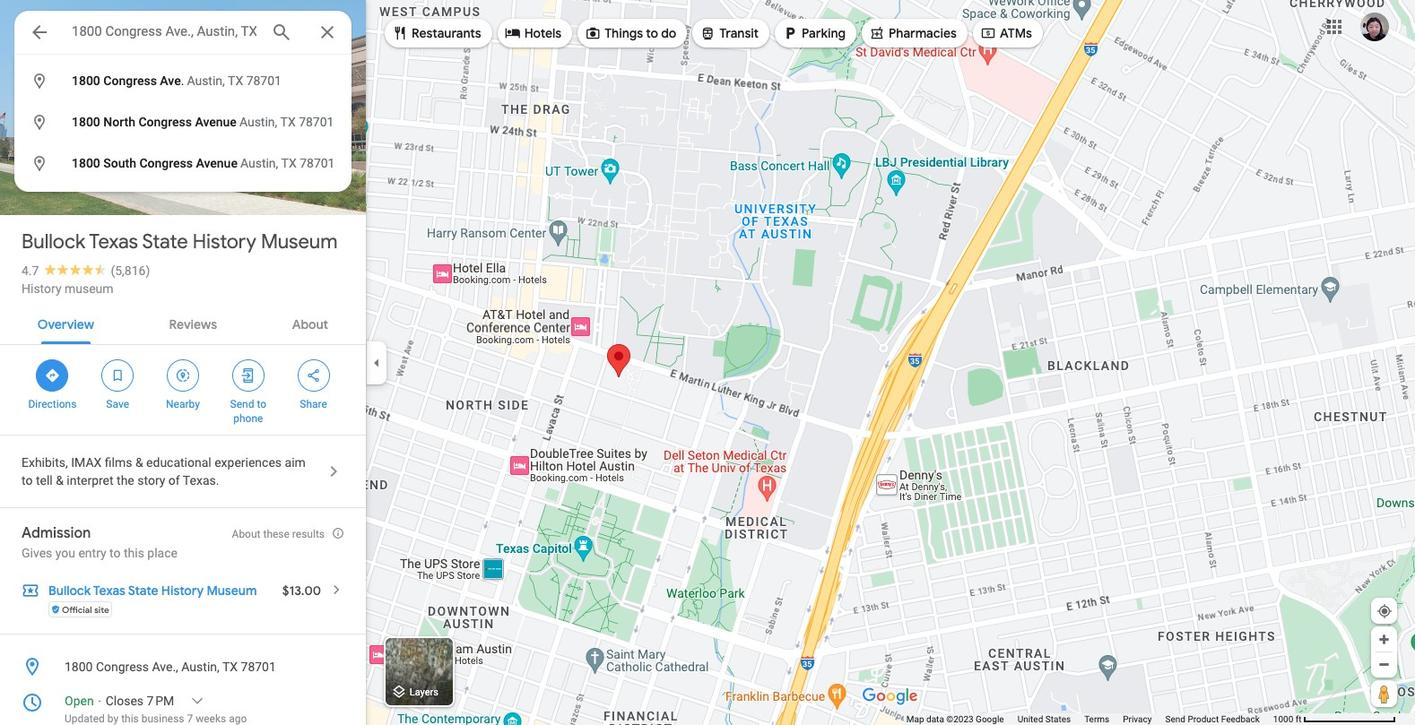 Task type: describe. For each thing, give the bounding box(es) containing it.
things
[[605, 25, 643, 41]]

1800 for 1800 south congress avenue
[[72, 156, 100, 170]]

about these results
[[232, 528, 325, 541]]

austin , tx for 1800 south congress avenue
[[240, 156, 297, 170]]

transit
[[720, 25, 759, 41]]

educational
[[146, 456, 211, 470]]

 for 1800 north congress avenue
[[30, 111, 49, 133]]

 things to do
[[585, 23, 677, 43]]

site
[[94, 604, 109, 616]]

admission
[[22, 525, 91, 543]]

overview button
[[23, 301, 109, 344]]

privacy button
[[1123, 714, 1152, 726]]

 button
[[14, 11, 65, 57]]

atms
[[1000, 25, 1032, 41]]

interpret
[[67, 474, 114, 488]]

 transit
[[700, 23, 759, 43]]

congress left ave
[[103, 74, 157, 88]]

terms
[[1084, 715, 1110, 725]]

gives
[[22, 546, 52, 561]]

product
[[1188, 715, 1219, 725]]


[[505, 23, 521, 43]]

map
[[907, 715, 924, 725]]

.
[[181, 74, 184, 88]]

this
[[124, 546, 144, 561]]

1800 north congress avenue
[[72, 115, 237, 129]]

show your location image
[[1377, 604, 1393, 620]]

pharmacies
[[889, 25, 957, 41]]

0 vertical spatial ,
[[222, 74, 225, 88]]

tab list inside 'google maps' element
[[0, 301, 366, 344]]

about for about
[[292, 317, 328, 333]]

data
[[927, 715, 944, 725]]

google account: michele murakami  
(michele.murakami@adept.ai) image
[[1361, 12, 1389, 41]]

layers
[[410, 687, 439, 699]]

0 vertical spatial history
[[192, 230, 256, 255]]

save
[[106, 398, 129, 411]]

experiences
[[215, 456, 282, 470]]

films
[[105, 456, 132, 470]]

0 horizontal spatial museum
[[207, 583, 257, 599]]


[[305, 366, 322, 386]]

austin,
[[181, 660, 220, 674]]

information for bullock texas state history museum region
[[0, 649, 366, 726]]

1800 for 1800 congress ave., austin, tx 78701
[[65, 660, 93, 674]]

1  cell from the top
[[14, 66, 340, 96]]

4.7 stars image
[[39, 264, 111, 275]]

map data ©2023 google
[[907, 715, 1004, 725]]

0 vertical spatial texas
[[89, 230, 138, 255]]

exhibits,
[[22, 456, 68, 470]]

directions
[[28, 398, 77, 411]]

to inside exhibits, imax films & educational experiences aim to tell & interpret the story of texas.
[[22, 474, 33, 488]]

about these results image
[[332, 527, 344, 540]]

78701 inside "button"
[[241, 660, 276, 674]]

united states button
[[1018, 714, 1071, 726]]

official site
[[62, 604, 109, 616]]

(5,816)
[[111, 264, 150, 278]]


[[585, 23, 601, 43]]

united states
[[1018, 715, 1071, 725]]

united
[[1018, 715, 1043, 725]]

send product feedback
[[1166, 715, 1260, 725]]

states
[[1046, 715, 1071, 725]]

0 vertical spatial bullock
[[22, 230, 85, 255]]

ft
[[1296, 715, 1302, 725]]

story
[[137, 474, 165, 488]]


[[980, 23, 996, 43]]

these
[[263, 528, 290, 541]]

to inside send to phone
[[257, 398, 266, 411]]

send for send product feedback
[[1166, 715, 1186, 725]]

avenue for 1800 south congress avenue
[[196, 156, 238, 170]]

, for 1800 south congress avenue
[[276, 156, 278, 170]]

1800 congress ave., austin, tx 78701 button
[[0, 649, 366, 685]]

austin , tx for 1800 north congress avenue
[[239, 115, 296, 129]]

2  cell from the top
[[14, 108, 340, 137]]


[[44, 366, 60, 386]]


[[240, 366, 256, 386]]


[[110, 366, 126, 386]]

austin for 1800 south congress avenue
[[240, 156, 276, 170]]

none field inside search google maps field
[[72, 21, 257, 42]]

restaurants
[[412, 25, 481, 41]]


[[392, 23, 408, 43]]

entry
[[78, 546, 106, 561]]

nearby
[[166, 398, 200, 411]]

south
[[103, 156, 136, 170]]

none search field inside 'google maps' element
[[14, 11, 352, 192]]

4.7
[[22, 264, 39, 278]]

results
[[292, 528, 325, 541]]

parking
[[802, 25, 846, 41]]


[[782, 23, 798, 43]]

to inside  things to do
[[646, 25, 658, 41]]

0 vertical spatial austin
[[187, 74, 222, 88]]

about button
[[278, 301, 343, 344]]

official
[[62, 604, 92, 616]]



Task type: vqa. For each thing, say whether or not it's contained in the screenshot.
"About These Results" ICON
yes



Task type: locate. For each thing, give the bounding box(es) containing it.
museum up the about button
[[261, 230, 338, 255]]

None search field
[[14, 11, 352, 192]]

none search field containing 
[[14, 11, 352, 192]]


[[30, 70, 49, 92], [30, 111, 49, 133], [30, 152, 49, 174]]

museum
[[65, 282, 114, 296]]

1800 left north
[[72, 115, 100, 129]]

1 vertical spatial bullock texas state history museum
[[48, 583, 257, 599]]

to left tell
[[22, 474, 33, 488]]

about
[[292, 317, 328, 333], [232, 528, 261, 541]]

bullock up 4.7 stars image
[[22, 230, 85, 255]]

send for send to phone
[[230, 398, 254, 411]]

1 vertical spatial bullock
[[48, 583, 91, 599]]

0 horizontal spatial about
[[232, 528, 261, 541]]

feedback
[[1221, 715, 1260, 725]]


[[700, 23, 716, 43]]

0 vertical spatial museum
[[261, 230, 338, 255]]

congress ave .
[[103, 74, 184, 88]]

1800 left congress ave .
[[72, 74, 100, 88]]

reviews
[[169, 317, 217, 333]]

do
[[661, 25, 677, 41]]

 cell up 1800 north congress avenue
[[14, 66, 340, 96]]

1800 congress ave., austin, tx 78701
[[65, 660, 276, 674]]

history up reviews button
[[192, 230, 256, 255]]

bullock
[[22, 230, 85, 255], [48, 583, 91, 599]]

3  from the top
[[30, 152, 49, 174]]

 hotels
[[505, 23, 562, 43]]

$13.00
[[282, 583, 321, 599]]

2 vertical spatial  cell
[[14, 149, 340, 178]]

state up (5,816)
[[142, 230, 188, 255]]

bullock texas state history museum down 'place' on the left of page
[[48, 583, 257, 599]]

footer containing map data ©2023 google
[[907, 714, 1273, 726]]

austin
[[187, 74, 222, 88], [239, 115, 275, 129], [240, 156, 276, 170]]

history down the 4.7
[[22, 282, 61, 296]]

2 vertical spatial 
[[30, 152, 49, 174]]


[[869, 23, 885, 43]]

about left these
[[232, 528, 261, 541]]

austin , tx
[[239, 115, 296, 129], [240, 156, 297, 170]]

1000 ft
[[1273, 715, 1302, 725]]

 cell down 1800 north congress avenue
[[14, 149, 340, 178]]

 cell
[[14, 66, 340, 96], [14, 108, 340, 137], [14, 149, 340, 178]]

texas
[[89, 230, 138, 255], [93, 583, 126, 599]]

avenue for 1800 north congress avenue
[[195, 115, 237, 129]]

1 horizontal spatial about
[[292, 317, 328, 333]]

 parking
[[782, 23, 846, 43]]

north
[[103, 115, 135, 129]]

0 vertical spatial 
[[30, 70, 49, 92]]

, for 1800 north congress avenue
[[275, 115, 277, 129]]

 down  button
[[30, 70, 49, 92]]

to
[[646, 25, 658, 41], [257, 398, 266, 411], [22, 474, 33, 488], [109, 546, 121, 561]]

& right films
[[135, 456, 143, 470]]

1 vertical spatial avenue
[[196, 156, 238, 170]]

texas up site
[[93, 583, 126, 599]]

1 vertical spatial austin , tx
[[240, 156, 297, 170]]

avenue down austin , tx 78701
[[195, 115, 237, 129]]

ave.,
[[152, 660, 178, 674]]

©2023
[[946, 715, 974, 725]]

tx
[[228, 74, 243, 88], [280, 115, 296, 129], [281, 156, 297, 170], [222, 660, 238, 674]]

1 vertical spatial &
[[56, 474, 64, 488]]

2  from the top
[[30, 111, 49, 133]]

2 vertical spatial ,
[[276, 156, 278, 170]]

1000
[[1273, 715, 1294, 725]]

history museum
[[22, 282, 114, 296]]

footer
[[907, 714, 1273, 726]]

of
[[168, 474, 180, 488]]

2 vertical spatial history
[[161, 583, 204, 599]]

texas.
[[183, 474, 219, 488]]

 left the south
[[30, 152, 49, 174]]

exhibits, imax films & educational experiences aim to tell & interpret the story of texas. button
[[0, 436, 366, 508]]

tab list
[[0, 301, 366, 344]]

congress
[[103, 74, 157, 88], [138, 115, 192, 129], [139, 156, 193, 170], [96, 660, 149, 674]]

share
[[300, 398, 327, 411]]

to left do
[[646, 25, 658, 41]]

0 horizontal spatial send
[[230, 398, 254, 411]]

1 vertical spatial history
[[22, 282, 61, 296]]

about up 
[[292, 317, 328, 333]]

0 vertical spatial  cell
[[14, 66, 340, 96]]

imax
[[71, 456, 102, 470]]

1800 south congress avenue
[[72, 156, 238, 170]]

congress inside 1800 congress ave., austin, tx 78701 "button"
[[96, 660, 149, 674]]

you
[[55, 546, 75, 561]]

send up phone
[[230, 398, 254, 411]]

0 vertical spatial state
[[142, 230, 188, 255]]

exhibits, imax films & educational experiences aim to tell & interpret the story of texas.
[[22, 456, 306, 488]]

bullock texas state history museum up (5,816)
[[22, 230, 338, 255]]

to left this
[[109, 546, 121, 561]]

tab list containing overview
[[0, 301, 366, 344]]

1  from the top
[[30, 70, 49, 92]]

3  cell from the top
[[14, 149, 340, 178]]

state down this
[[128, 583, 158, 599]]

bullock texas state history museum
[[22, 230, 338, 255], [48, 583, 257, 599]]

aim
[[285, 456, 306, 470]]

1 horizontal spatial &
[[135, 456, 143, 470]]

0 vertical spatial &
[[135, 456, 143, 470]]

tell
[[36, 474, 53, 488]]

 cell down . on the top
[[14, 108, 340, 137]]

send to phone
[[230, 398, 266, 425]]

tx inside 1800 congress ave., austin, tx 78701 "button"
[[222, 660, 238, 674]]

send inside send to phone
[[230, 398, 254, 411]]

1 vertical spatial 
[[30, 111, 49, 133]]

to up phone
[[257, 398, 266, 411]]

phone
[[233, 413, 263, 425]]

about for about these results
[[232, 528, 261, 541]]

privacy
[[1123, 715, 1152, 725]]

footer inside 'google maps' element
[[907, 714, 1273, 726]]

place
[[147, 546, 178, 561]]

museum left $13.00
[[207, 583, 257, 599]]

1 vertical spatial texas
[[93, 583, 126, 599]]

congress down ave
[[138, 115, 192, 129]]

2 vertical spatial austin
[[240, 156, 276, 170]]

1000 ft button
[[1273, 715, 1396, 725]]

0 vertical spatial bullock texas state history museum
[[22, 230, 338, 255]]

5,816 reviews element
[[111, 264, 150, 278]]

about inside button
[[292, 317, 328, 333]]

avenue down 1800 north congress avenue
[[196, 156, 238, 170]]

1 vertical spatial museum
[[207, 583, 257, 599]]

zoom in image
[[1378, 633, 1391, 647]]

austin for 1800 north congress avenue
[[239, 115, 275, 129]]

gives you entry to this place
[[22, 546, 178, 561]]

0 vertical spatial austin , tx
[[239, 115, 296, 129]]

Search Google Maps field
[[14, 11, 352, 54]]

send left product
[[1166, 715, 1186, 725]]

collapse side panel image
[[367, 353, 387, 373]]

history
[[192, 230, 256, 255], [22, 282, 61, 296], [161, 583, 204, 599]]

 left north
[[30, 111, 49, 133]]

78701
[[246, 74, 282, 88], [299, 115, 334, 129], [300, 156, 335, 170], [241, 660, 276, 674]]

 pharmacies
[[869, 23, 957, 43]]

& right tell
[[56, 474, 64, 488]]

 restaurants
[[392, 23, 481, 43]]

zoom out image
[[1378, 658, 1391, 672]]

history inside button
[[22, 282, 61, 296]]

1800 inside "button"
[[65, 660, 93, 674]]

0 vertical spatial send
[[230, 398, 254, 411]]

&
[[135, 456, 143, 470], [56, 474, 64, 488]]

1 vertical spatial ,
[[275, 115, 277, 129]]

0 horizontal spatial &
[[56, 474, 64, 488]]

1800 for 1800
[[72, 74, 100, 88]]

 atms
[[980, 23, 1032, 43]]

suggestions grid
[[14, 54, 352, 192]]

show street view coverage image
[[1371, 681, 1397, 708]]

0 vertical spatial about
[[292, 317, 328, 333]]

send inside send product feedback button
[[1166, 715, 1186, 725]]

1 vertical spatial send
[[1166, 715, 1186, 725]]

congress down 1800 north congress avenue
[[139, 156, 193, 170]]

None field
[[72, 21, 257, 42]]

texas up 5,816 reviews element
[[89, 230, 138, 255]]

actions for bullock texas state history museum region
[[0, 345, 366, 435]]

austin , tx 78701
[[187, 74, 282, 88]]

the
[[117, 474, 134, 488]]

google maps element
[[0, 0, 1415, 726]]

1800 for 1800 north congress avenue
[[72, 115, 100, 129]]

history down 'place' on the left of page
[[161, 583, 204, 599]]

send product feedback button
[[1166, 714, 1260, 726]]

1 vertical spatial state
[[128, 583, 158, 599]]

1 horizontal spatial send
[[1166, 715, 1186, 725]]

google
[[976, 715, 1004, 725]]

1 horizontal spatial museum
[[261, 230, 338, 255]]

bullock up official at the bottom left of the page
[[48, 583, 91, 599]]

reviews button
[[155, 301, 231, 344]]

1 vertical spatial austin
[[239, 115, 275, 129]]

1800 down official at the bottom left of the page
[[65, 660, 93, 674]]

terms button
[[1084, 714, 1110, 726]]

bullock texas state history museum main content
[[0, 0, 366, 726]]

1 vertical spatial  cell
[[14, 108, 340, 137]]

1800 left the south
[[72, 156, 100, 170]]

,
[[222, 74, 225, 88], [275, 115, 277, 129], [276, 156, 278, 170]]

hotels
[[524, 25, 562, 41]]

 for 1800 south congress avenue
[[30, 152, 49, 174]]


[[175, 366, 191, 386]]

history museum button
[[22, 280, 114, 298]]

0 vertical spatial avenue
[[195, 115, 237, 129]]

congress left ave., on the left of page
[[96, 660, 149, 674]]

overview
[[38, 317, 94, 333]]

1 vertical spatial about
[[232, 528, 261, 541]]


[[29, 20, 50, 45]]

avenue
[[195, 115, 237, 129], [196, 156, 238, 170]]



